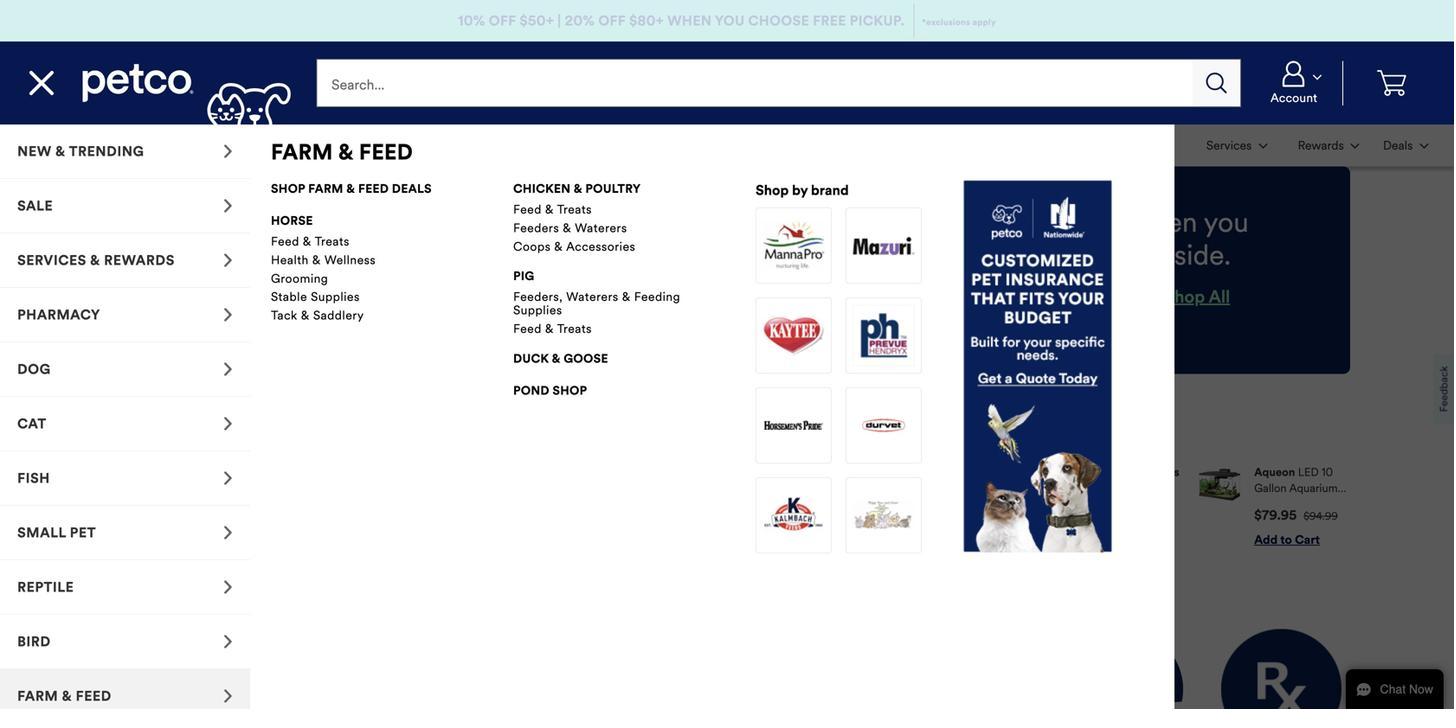 Task type: describe. For each thing, give the bounding box(es) containing it.
3 carat right icon 13 button from the top
[[0, 343, 250, 397]]

$14.99
[[752, 508, 793, 524]]

feeders,
[[513, 290, 563, 305]]

sign in
[[187, 496, 237, 513]]

deals
[[104, 590, 159, 616]]

feed & treats link for health & wellness
[[271, 234, 453, 249]]

0 horizontal spatial shop
[[271, 181, 305, 196]]

shop farm & feed image
[[223, 690, 233, 704]]

details
[[1092, 329, 1122, 342]]

type
[[232, 590, 281, 616]]

2 vertical spatial feed & treats link
[[513, 322, 695, 337]]

or
[[1086, 239, 1111, 273]]

20%
[[565, 12, 595, 29]]

search image
[[1206, 73, 1227, 93]]

accessories
[[566, 239, 636, 254]]

saddlery
[[313, 308, 364, 323]]

pick
[[885, 239, 941, 273]]

3 carat right icon 13 button from the top
[[0, 506, 250, 561]]

feeders & waterers link
[[513, 221, 695, 236]]

dog
[[931, 287, 964, 308]]

shop inside pond shop link
[[553, 383, 587, 399]]

feeders, waterers & feeding supplies link
[[513, 290, 695, 318]]

treats inside horse feed & treats health & wellness grooming stable supplies tack & saddlery
[[315, 234, 350, 249]]

buy more, save more when you pick up in store or curbside.
[[867, 205, 1249, 273]]

waterers inside pig feeders, waterers & feeding supplies feed & treats
[[566, 290, 619, 305]]

chicken
[[513, 181, 571, 196]]

& right coops
[[554, 239, 563, 254]]

pond shop link
[[513, 382, 587, 400]]

deals
[[392, 181, 432, 196]]

sign in button
[[104, 485, 320, 523]]

feed inside 'chicken & poultry feed & treats feeders & waterers coops & accessories'
[[513, 202, 542, 217]]

pet
[[195, 590, 228, 616]]

$94.99
[[1304, 510, 1338, 523]]

exclusions apply. see details
[[991, 329, 1122, 342]]

by
[[165, 590, 190, 616]]

see details link
[[1072, 329, 1122, 342]]

in
[[223, 496, 237, 513]]

shop for shop all
[[1164, 287, 1205, 308]]

supplies inside pig feeders, waterers & feeding supplies feed & treats
[[513, 303, 562, 318]]

brand
[[811, 182, 849, 199]]

when inside buy more, save more when you pick up in store or curbside.
[[1130, 205, 1198, 240]]

shop all
[[1164, 287, 1230, 308]]

& right feeders
[[563, 221, 571, 236]]

health & wellness link
[[271, 253, 453, 268]]

$79.95 $94.99
[[1254, 508, 1338, 524]]

& inside 'link'
[[552, 351, 561, 367]]

choose
[[748, 12, 809, 29]]

1 vertical spatial farm
[[308, 181, 343, 196]]

for
[[171, 422, 198, 446]]

pond
[[513, 383, 550, 399]]

buy
[[867, 205, 913, 240]]

feed & treats link for feeders & waterers
[[513, 202, 695, 217]]

shop dog
[[885, 287, 964, 308]]

waterers inside 'chicken & poultry feed & treats feeders & waterers coops & accessories'
[[575, 221, 627, 236]]

coops
[[513, 239, 551, 254]]

pond shop
[[513, 383, 587, 399]]

sign in link
[[104, 485, 320, 523]]

pickup.
[[850, 12, 905, 29]]

grooming link
[[271, 271, 453, 286]]

experience
[[104, 447, 206, 471]]

& down chicken
[[545, 202, 554, 217]]

list containing $14.99
[[362, 451, 1350, 562]]

*exclusions
[[922, 17, 970, 28]]

5 carat right icon 13 button from the top
[[0, 452, 250, 506]]

sign in for the best experience
[[104, 422, 277, 471]]

shop reptile image
[[223, 581, 233, 595]]

farm & feed link
[[271, 139, 413, 166]]

duck & goose
[[513, 351, 608, 367]]

coops & accessories link
[[513, 239, 695, 254]]

2 list item from the left
[[166, 125, 340, 167]]

carat right icon 13 button inside 'farm & feed' list item
[[0, 670, 250, 710]]

stable
[[271, 290, 307, 305]]

& left feeding
[[622, 290, 631, 305]]

pig link
[[513, 268, 534, 286]]

the
[[202, 422, 232, 446]]

$5.99 list item
[[864, 465, 1015, 548]]

4 carat right icon 13 button from the top
[[0, 397, 250, 452]]

wellness
[[324, 253, 376, 268]]

dog deals image
[[113, 630, 233, 710]]

shop farm & feed deals link
[[271, 180, 432, 198]]

10%
[[458, 12, 485, 29]]

sign for sign in for the best experience
[[104, 422, 145, 446]]

exclusions
[[991, 329, 1039, 342]]

horse link
[[271, 212, 313, 230]]

$50+
[[520, 12, 554, 29]]

farm & feed
[[271, 139, 413, 166]]

shop small pet image
[[223, 526, 233, 540]]

shop dog link
[[885, 287, 964, 308]]

you inside buy more, save more when you pick up in store or curbside.
[[1204, 205, 1249, 240]]

farm & feed list
[[0, 125, 1175, 710]]

goose
[[564, 351, 608, 367]]

shop cat image
[[223, 417, 233, 431]]

tack & saddlery link
[[271, 308, 453, 323]]

store
[[1017, 239, 1079, 273]]

shop fish image
[[223, 472, 233, 486]]

grooming
[[271, 271, 328, 286]]

all
[[1209, 287, 1230, 308]]

by
[[792, 182, 808, 199]]

1 off from the left
[[489, 12, 516, 29]]

& up grooming
[[312, 253, 321, 268]]

shop cat link
[[980, 287, 1054, 308]]

1 carat right icon 13 button from the top
[[0, 234, 250, 288]]



Task type: vqa. For each thing, say whether or not it's contained in the screenshot.
the Shop REPTILE 'icon'
yes



Task type: locate. For each thing, give the bounding box(es) containing it.
carat down icon 13 button
[[1253, 61, 1336, 105], [1281, 126, 1370, 165], [1373, 126, 1439, 165]]

1 horizontal spatial off
[[598, 12, 626, 29]]

$10.99 list item
[[1032, 465, 1183, 548]]

farm
[[271, 139, 333, 166], [308, 181, 343, 196]]

shop for shop dog
[[885, 287, 926, 308]]

1 horizontal spatial sign
[[187, 496, 219, 513]]

shop
[[756, 182, 789, 199], [885, 287, 926, 308], [980, 287, 1021, 308], [1070, 287, 1111, 308], [1164, 287, 1205, 308]]

0 vertical spatial waterers
[[575, 221, 627, 236]]

$80+
[[629, 12, 664, 29]]

Search search field
[[316, 59, 1193, 107]]

off right 10%
[[489, 12, 516, 29]]

1 vertical spatial feed
[[271, 234, 299, 249]]

6 carat right icon 13 button from the top
[[0, 670, 250, 710]]

1 carat right icon 13 button from the top
[[0, 125, 250, 179]]

1 vertical spatial feed & treats link
[[271, 234, 453, 249]]

1 vertical spatial waterers
[[566, 290, 619, 305]]

0 horizontal spatial when
[[667, 12, 712, 29]]

feed up duck
[[513, 322, 542, 337]]

supplies down 'pig' 'link'
[[513, 303, 562, 318]]

more
[[1060, 205, 1123, 240]]

you left choose
[[715, 12, 745, 29]]

1 horizontal spatial in
[[989, 239, 1010, 273]]

2 off from the left
[[598, 12, 626, 29]]

apply
[[973, 17, 996, 28]]

0 horizontal spatial sign
[[104, 422, 145, 446]]

0 horizontal spatial supplies
[[311, 290, 360, 305]]

sign inside the 'sign in for the best experience'
[[104, 422, 145, 446]]

shop for shop fish
[[1070, 287, 1111, 308]]

shop left by
[[756, 182, 789, 199]]

farm & feed list item
[[0, 125, 1175, 710]]

1 horizontal spatial you
[[1204, 205, 1249, 240]]

waterers down 'accessories'
[[566, 290, 619, 305]]

feed left deals
[[358, 181, 389, 196]]

5 carat right icon 13 button from the top
[[0, 615, 250, 670]]

1 vertical spatial treats
[[315, 234, 350, 249]]

10% off $50+ | 20% off $80+ when you choose free pickup.
[[458, 12, 905, 29]]

shop farm & feed deals
[[271, 181, 432, 196]]

*exclusions apply
[[922, 17, 996, 28]]

$14.99 $9.99
[[752, 508, 828, 524]]

list
[[14, 125, 340, 167], [1195, 125, 1440, 166], [362, 451, 1350, 562]]

shop for shop by brand
[[756, 182, 789, 199]]

farm down farm & feed
[[308, 181, 343, 196]]

horse
[[271, 213, 313, 229]]

farm and feed deals image
[[1063, 630, 1183, 710]]

free
[[813, 12, 846, 29]]

0 vertical spatial feed
[[513, 202, 542, 217]]

shop by brand
[[756, 182, 849, 199]]

0 vertical spatial in
[[989, 239, 1010, 273]]

0 vertical spatial sign
[[104, 422, 145, 446]]

feed up feeders
[[513, 202, 542, 217]]

1 vertical spatial sign
[[187, 496, 219, 513]]

$10.99
[[1087, 508, 1128, 524]]

sign left in
[[187, 496, 219, 513]]

stable supplies link
[[271, 290, 453, 305]]

in up experience
[[150, 422, 166, 446]]

1 horizontal spatial supplies
[[513, 303, 562, 318]]

2 carat right icon 13 button from the top
[[0, 288, 250, 343]]

shop fish
[[1070, 287, 1148, 308]]

fish
[[1115, 287, 1148, 308]]

feed up deals
[[359, 139, 413, 166]]

sign inside 'button'
[[187, 496, 219, 513]]

& down farm & feed
[[346, 181, 355, 196]]

2 carat right icon 13 button from the top
[[0, 179, 250, 234]]

feed & treats link
[[513, 202, 695, 217], [271, 234, 453, 249], [513, 322, 695, 337]]

1 vertical spatial shop
[[553, 383, 587, 399]]

feed up health
[[271, 234, 299, 249]]

you up all
[[1204, 205, 1249, 240]]

carat down icon 13 image inside popup button
[[1259, 144, 1268, 149]]

pet pharmacy image
[[1221, 630, 1342, 710]]

shop for shop cat
[[980, 287, 1021, 308]]

$5.99
[[919, 508, 955, 524]]

feed inside pig feeders, waterers & feeding supplies feed & treats
[[513, 322, 542, 337]]

0 horizontal spatial in
[[150, 422, 166, 446]]

shop
[[271, 181, 305, 196], [553, 383, 587, 399]]

when right more
[[1130, 205, 1198, 240]]

1 horizontal spatial shop
[[553, 383, 587, 399]]

sign up experience
[[104, 422, 145, 446]]

in
[[989, 239, 1010, 273], [150, 422, 166, 446]]

feeding
[[634, 290, 680, 305]]

in inside the 'sign in for the best experience'
[[150, 422, 166, 446]]

2 vertical spatial treats
[[557, 322, 592, 337]]

shop services & rewards image
[[223, 254, 233, 267]]

shop cat
[[980, 287, 1054, 308]]

0 vertical spatial feed & treats link
[[513, 202, 695, 217]]

1 vertical spatial in
[[150, 422, 166, 446]]

off right 20%
[[598, 12, 626, 29]]

up
[[948, 239, 982, 273]]

|
[[558, 12, 561, 29]]

& up shop farm & feed deals
[[338, 139, 354, 166]]

shop up horse
[[271, 181, 305, 196]]

shop down duck & goose 'link'
[[553, 383, 587, 399]]

shop dog image
[[223, 363, 233, 377]]

1 vertical spatial you
[[1204, 205, 1249, 240]]

when right $80+
[[667, 12, 712, 29]]

feed & treats link up health & wellness link
[[271, 234, 453, 249]]

& right tack
[[301, 308, 310, 323]]

deals by pet type
[[104, 590, 281, 616]]

carat down icon 13 button
[[1196, 126, 1278, 165]]

shop all link
[[1164, 287, 1230, 308]]

shop sale image
[[223, 199, 233, 213]]

horse feed & treats health & wellness grooming stable supplies tack & saddlery
[[271, 213, 376, 323]]

health
[[271, 253, 309, 268]]

0 vertical spatial treats
[[557, 202, 592, 217]]

waterers
[[575, 221, 627, 236], [566, 290, 619, 305]]

curbside.
[[1118, 239, 1231, 273]]

shop up see details link
[[1070, 287, 1111, 308]]

you
[[715, 12, 745, 29], [1204, 205, 1249, 240]]

$79.95 list item
[[1199, 465, 1350, 548]]

shop left all
[[1164, 287, 1205, 308]]

cat
[[1025, 287, 1054, 308]]

& up duck & goose
[[545, 322, 554, 337]]

feed
[[359, 139, 413, 166], [358, 181, 389, 196]]

0 vertical spatial feed
[[359, 139, 413, 166]]

carat down icon 13 image
[[1313, 75, 1322, 80], [1259, 144, 1268, 149], [1351, 144, 1360, 149], [1420, 144, 1429, 149]]

more,
[[920, 205, 990, 240]]

shop bird image
[[223, 635, 233, 649]]

list item
[[14, 125, 166, 167], [166, 125, 340, 167]]

in inside buy more, save more when you pick up in store or curbside.
[[989, 239, 1010, 273]]

treats up "wellness" at the left top of page
[[315, 234, 350, 249]]

$9.99
[[800, 510, 828, 523]]

treats inside 'chicken & poultry feed & treats feeders & waterers coops & accessories'
[[557, 202, 592, 217]]

shop pharmacy image
[[223, 308, 233, 322]]

duck & goose link
[[513, 350, 608, 368]]

tack
[[271, 308, 298, 323]]

feeders
[[513, 221, 559, 236]]

4 carat right icon 13 button from the top
[[0, 561, 250, 615]]

1 list item from the left
[[14, 125, 166, 167]]

& up health
[[303, 234, 312, 249]]

1 vertical spatial when
[[1130, 205, 1198, 240]]

shop left cat
[[980, 287, 1021, 308]]

shop fish link
[[1070, 287, 1148, 308]]

best
[[237, 422, 277, 446]]

in right up
[[989, 239, 1010, 273]]

chicken & poultry link
[[513, 180, 641, 198]]

supplies
[[311, 290, 360, 305], [513, 303, 562, 318]]

0 vertical spatial when
[[667, 12, 712, 29]]

off
[[489, 12, 516, 29], [598, 12, 626, 29]]

supplies up saddlery
[[311, 290, 360, 305]]

supplies inside horse feed & treats health & wellness grooming stable supplies tack & saddlery
[[311, 290, 360, 305]]

duck
[[513, 351, 549, 367]]

treats inside pig feeders, waterers & feeding supplies feed & treats
[[557, 322, 592, 337]]

treats down chicken & poultry link
[[557, 202, 592, 217]]

shop left dog
[[885, 287, 926, 308]]

0 vertical spatial you
[[715, 12, 745, 29]]

1 vertical spatial feed
[[358, 181, 389, 196]]

& left poultry on the top of page
[[574, 181, 582, 196]]

shop new & trending image
[[223, 145, 233, 158]]

0 vertical spatial shop
[[271, 181, 305, 196]]

1 horizontal spatial when
[[1130, 205, 1198, 240]]

$79.95
[[1254, 508, 1297, 524]]

chicken & poultry feed & treats feeders & waterers coops & accessories
[[513, 181, 641, 254]]

pig
[[513, 269, 534, 284]]

waterers up 'accessories'
[[575, 221, 627, 236]]

& right duck
[[552, 351, 561, 367]]

shop inside 'farm & feed' list item
[[756, 182, 789, 199]]

0 vertical spatial farm
[[271, 139, 333, 166]]

feed & treats link down feeders, waterers & feeding supplies "link"
[[513, 322, 695, 337]]

0 horizontal spatial you
[[715, 12, 745, 29]]

apply.
[[1042, 329, 1069, 342]]

2 vertical spatial feed
[[513, 322, 542, 337]]

treats up goose
[[557, 322, 592, 337]]

feed & treats link up 'feeders & waterers' link
[[513, 202, 695, 217]]

save
[[998, 205, 1053, 240]]

farm up shop farm & feed deals
[[271, 139, 333, 166]]

see
[[1072, 329, 1089, 342]]

0 horizontal spatial off
[[489, 12, 516, 29]]

poultry
[[586, 181, 641, 196]]

feed inside horse feed & treats health & wellness grooming stable supplies tack & saddlery
[[271, 234, 299, 249]]

carat right icon 13 button
[[0, 234, 250, 288], [0, 288, 250, 343], [0, 343, 250, 397], [0, 397, 250, 452], [0, 452, 250, 506], [0, 670, 250, 710]]

carat right icon 13 button
[[0, 125, 250, 179], [0, 179, 250, 234], [0, 506, 250, 561], [0, 561, 250, 615], [0, 615, 250, 670]]

pig feeders, waterers & feeding supplies feed & treats
[[513, 269, 680, 337]]

sign for sign in
[[187, 496, 219, 513]]



